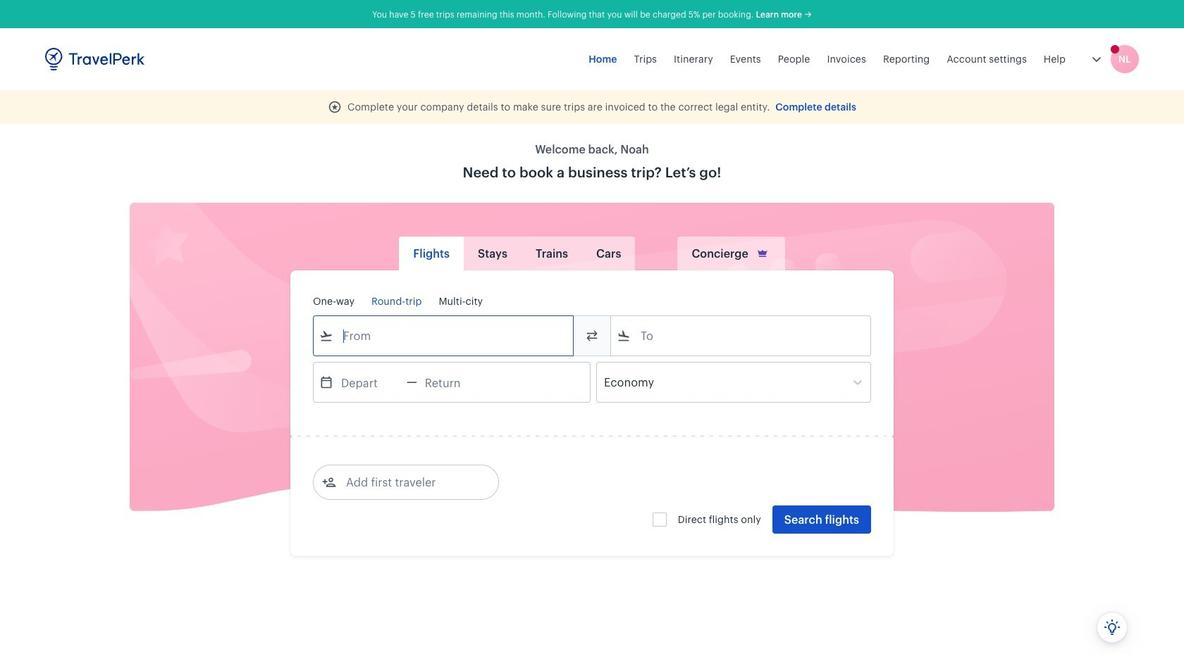 Task type: locate. For each thing, give the bounding box(es) containing it.
Return text field
[[417, 363, 490, 402]]

Add first traveler search field
[[336, 472, 483, 494]]



Task type: describe. For each thing, give the bounding box(es) containing it.
From search field
[[333, 325, 555, 347]]

To search field
[[631, 325, 852, 347]]

Depart text field
[[333, 363, 407, 402]]



